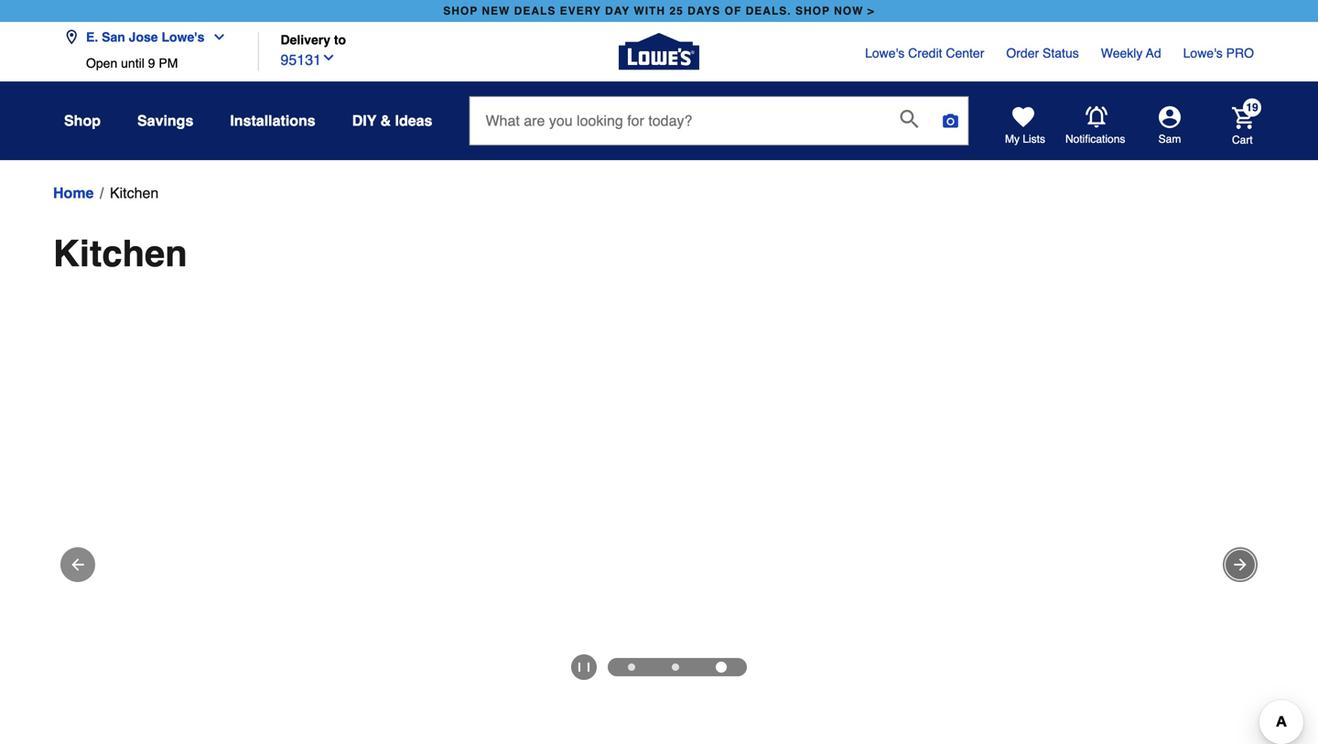 Task type: locate. For each thing, give the bounding box(es) containing it.
san
[[102, 30, 125, 44]]

kitchen right home
[[110, 185, 159, 201]]

lowe's home improvement cart image
[[1233, 107, 1255, 129]]

camera image
[[942, 112, 960, 130]]

home
[[53, 185, 94, 201]]

arrow left image
[[69, 556, 87, 574]]

1 horizontal spatial lowe's
[[866, 46, 905, 60]]

1 horizontal spatial shop
[[796, 5, 831, 17]]

2 shop from the left
[[796, 5, 831, 17]]

order status
[[1007, 46, 1079, 60]]

lowe's up pm
[[162, 30, 205, 44]]

shop left now
[[796, 5, 831, 17]]

order
[[1007, 46, 1040, 60]]

shop
[[443, 5, 478, 17], [796, 5, 831, 17]]

diy
[[352, 112, 377, 129]]

kitchen down kitchen link
[[53, 233, 187, 275]]

sam button
[[1126, 106, 1214, 147]]

delivery to
[[281, 32, 346, 47]]

weekly ad
[[1101, 46, 1162, 60]]

2 horizontal spatial lowe's
[[1184, 46, 1223, 60]]

shop left new
[[443, 5, 478, 17]]

95131
[[281, 51, 321, 68]]

lists
[[1023, 133, 1046, 146]]

None search field
[[469, 96, 969, 162]]

installations button
[[230, 104, 316, 137]]

open
[[86, 56, 117, 71]]

lowe's
[[162, 30, 205, 44], [866, 46, 905, 60], [1184, 46, 1223, 60]]

search image
[[901, 110, 919, 128]]

credit
[[909, 46, 943, 60]]

diy & ideas button
[[352, 104, 433, 137]]

lowe's credit center link
[[866, 44, 985, 62]]

lowe's left pro
[[1184, 46, 1223, 60]]

open until 9 pm
[[86, 56, 178, 71]]

jose
[[129, 30, 158, 44]]

lowe's left the credit
[[866, 46, 905, 60]]

ideas
[[395, 112, 433, 129]]

0 vertical spatial kitchen
[[110, 185, 159, 201]]

new
[[482, 5, 510, 17]]

1 shop from the left
[[443, 5, 478, 17]]

chevron down image
[[205, 30, 227, 44]]

&
[[381, 112, 391, 129]]

pm
[[159, 56, 178, 71]]

0 horizontal spatial shop
[[443, 5, 478, 17]]

1 vertical spatial kitchen
[[53, 233, 187, 275]]

status
[[1043, 46, 1079, 60]]

0 horizontal spatial lowe's
[[162, 30, 205, 44]]

scroll to item #1 element
[[610, 664, 654, 671]]

lowe's pro link
[[1184, 44, 1255, 62]]

lowe's home improvement logo image
[[619, 11, 700, 92]]

kitchen
[[110, 185, 159, 201], [53, 233, 187, 275]]

scroll to item #2 element
[[654, 664, 698, 671]]

every
[[560, 5, 602, 17]]

location image
[[64, 30, 79, 44]]

lowe's pro
[[1184, 46, 1255, 60]]

shop new deals every day with 25 days of deals. shop now > link
[[440, 0, 879, 22]]

installations
[[230, 112, 316, 129]]

delivery
[[281, 32, 331, 47]]

notifications
[[1066, 133, 1126, 146]]



Task type: describe. For each thing, give the bounding box(es) containing it.
scroll to item #3 element
[[698, 662, 745, 673]]

lowe's credit center
[[866, 46, 985, 60]]

of
[[725, 5, 742, 17]]

19
[[1247, 101, 1259, 114]]

days
[[688, 5, 721, 17]]

my
[[1006, 133, 1020, 146]]

weekly
[[1101, 46, 1143, 60]]

lowe's inside button
[[162, 30, 205, 44]]

sam
[[1159, 133, 1182, 146]]

lowe's home improvement notification center image
[[1086, 106, 1108, 128]]

chevron down image
[[321, 50, 336, 65]]

shop new deals every day with 25 days of deals. shop now >
[[443, 5, 875, 17]]

shop
[[64, 112, 101, 129]]

diy & ideas
[[352, 112, 433, 129]]

cart
[[1233, 133, 1253, 146]]

kitchen link
[[110, 182, 159, 204]]

to
[[334, 32, 346, 47]]

day
[[605, 5, 630, 17]]

Search Query text field
[[470, 97, 886, 145]]

arrow right image
[[1232, 556, 1250, 574]]

95131 button
[[281, 47, 336, 71]]

9
[[148, 56, 155, 71]]

e.
[[86, 30, 98, 44]]

my lists
[[1006, 133, 1046, 146]]

lowe's home improvement lists image
[[1013, 106, 1035, 128]]

deals
[[514, 5, 556, 17]]

25
[[670, 5, 684, 17]]

lowe's for lowe's credit center
[[866, 46, 905, 60]]

ad
[[1146, 46, 1162, 60]]

savings button
[[137, 104, 194, 137]]

lowe's for lowe's pro
[[1184, 46, 1223, 60]]

with
[[634, 5, 666, 17]]

e. san jose lowe's button
[[64, 19, 234, 56]]

home link
[[53, 182, 94, 204]]

weekly ad link
[[1101, 44, 1162, 62]]

shop button
[[64, 104, 101, 137]]

my lists link
[[1006, 106, 1046, 147]]

order status link
[[1007, 44, 1079, 62]]

until
[[121, 56, 145, 71]]

>
[[868, 5, 875, 17]]

e. san jose lowe's
[[86, 30, 205, 44]]

savings
[[137, 112, 194, 129]]

deals.
[[746, 5, 792, 17]]

now
[[834, 5, 864, 17]]

pro
[[1227, 46, 1255, 60]]

center
[[946, 46, 985, 60]]



Task type: vqa. For each thing, say whether or not it's contained in the screenshot.
the "Plans"
no



